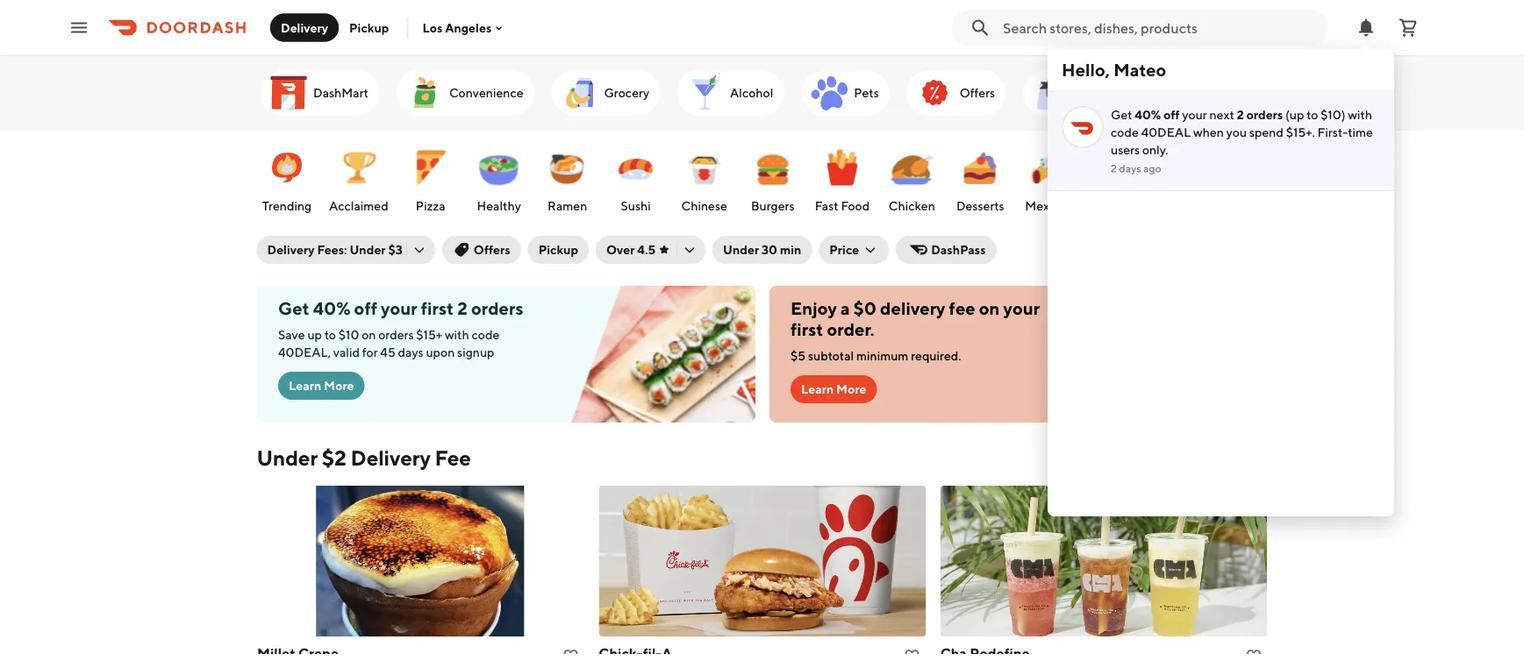 Task type: vqa. For each thing, say whether or not it's contained in the screenshot.
Grocery image on the left top
yes



Task type: describe. For each thing, give the bounding box(es) containing it.
hello,
[[1062, 60, 1110, 80]]

on inside enjoy a $0 delivery fee on your first order. $5 subtotal minimum required.
[[979, 298, 999, 319]]

get for first
[[278, 298, 309, 319]]

subtotal
[[808, 349, 853, 363]]

code inside (up to $10) with code 40deal when you spend $15+. first-time users only.
[[1111, 125, 1139, 140]]

only.
[[1142, 143, 1168, 157]]

$0
[[853, 298, 876, 319]]

your for first
[[380, 298, 417, 319]]

days inside get 40% off your first 2 orders save up to $10 on orders $15+ with code 40deal, valid for 45 days upon signup
[[397, 345, 423, 360]]

save
[[278, 328, 305, 342]]

alcohol link
[[677, 70, 783, 116]]

retail
[[1075, 86, 1108, 100]]

fast
[[814, 199, 838, 213]]

acclaimed link
[[325, 138, 392, 218]]

catering image
[[1143, 72, 1186, 114]]

with inside (up to $10) with code 40deal when you spend $15+. first-time users only.
[[1348, 107, 1372, 122]]

2 for first
[[457, 298, 467, 319]]

dashpass button
[[896, 236, 996, 264]]

users
[[1111, 143, 1140, 157]]

minimum
[[856, 349, 908, 363]]

get for next
[[1111, 107, 1132, 122]]

under $2 delivery fee
[[257, 445, 471, 470]]

off for next
[[1164, 107, 1180, 122]]

desserts
[[956, 199, 1004, 213]]

catering link
[[1136, 70, 1248, 116]]

40deal
[[1141, 125, 1191, 140]]

under 30 min button
[[713, 236, 812, 264]]

offers inside "link"
[[959, 86, 995, 100]]

healthy
[[477, 199, 521, 213]]

when
[[1193, 125, 1224, 140]]

spend
[[1249, 125, 1284, 140]]

pickup for the left pickup button
[[349, 20, 389, 35]]

delivery
[[880, 298, 945, 319]]

40deal,
[[278, 345, 330, 360]]

order.
[[827, 319, 874, 340]]

$5
[[790, 349, 805, 363]]

upon
[[426, 345, 454, 360]]

30
[[762, 243, 777, 257]]

0 horizontal spatial pickup button
[[339, 14, 400, 42]]

$15+
[[416, 328, 442, 342]]

pets link
[[801, 70, 889, 116]]

with inside get 40% off your first 2 orders save up to $10 on orders $15+ with code 40deal, valid for 45 days upon signup
[[444, 328, 469, 342]]

notification bell image
[[1356, 17, 1377, 38]]

under $2 delivery fee link
[[257, 444, 471, 472]]

enjoy a $0 delivery fee on your first order. $5 subtotal minimum required.
[[790, 298, 1040, 363]]

next
[[1210, 107, 1234, 122]]

over
[[606, 243, 635, 257]]

Store search: begin typing to search for stores available on DoorDash text field
[[1003, 18, 1317, 37]]

chicken
[[888, 199, 935, 213]]

more for up
[[323, 379, 354, 393]]

fee
[[949, 298, 975, 319]]

to inside get 40% off your first 2 orders save up to $10 on orders $15+ with code 40deal, valid for 45 days upon signup
[[324, 328, 336, 342]]

delivery for delivery fees: under $3
[[267, 243, 315, 257]]

grocery link
[[551, 70, 659, 116]]

offers image
[[914, 72, 956, 114]]

for
[[362, 345, 377, 360]]

1 horizontal spatial under
[[350, 243, 386, 257]]

alcohol
[[730, 86, 773, 100]]

los
[[422, 20, 443, 35]]

fees:
[[317, 243, 347, 257]]

convenience link
[[396, 70, 534, 116]]

delivery inside under $2 delivery fee link
[[351, 445, 431, 470]]

pets
[[854, 86, 879, 100]]

retail link
[[1023, 70, 1119, 116]]

$15+.
[[1286, 125, 1315, 140]]

$2
[[322, 445, 346, 470]]

under for under $2 delivery fee
[[257, 445, 318, 470]]

los angeles button
[[422, 20, 506, 35]]

$3
[[388, 243, 403, 257]]

fast food
[[814, 199, 869, 213]]

2 vertical spatial orders
[[378, 328, 413, 342]]

convenience
[[449, 86, 523, 100]]

you
[[1226, 125, 1247, 140]]

next button of carousel image
[[1259, 84, 1276, 102]]

more for order.
[[836, 382, 866, 397]]

price button
[[819, 236, 889, 264]]

1 horizontal spatial pickup button
[[528, 236, 589, 264]]

get 40% off your next 2 orders
[[1111, 107, 1283, 122]]

code inside get 40% off your first 2 orders save up to $10 on orders $15+ with code 40deal, valid for 45 days upon signup
[[471, 328, 499, 342]]

(up to $10) with code 40deal when you spend $15+. first-time users only.
[[1111, 107, 1373, 157]]

signup
[[457, 345, 494, 360]]

over 4.5 button
[[596, 236, 706, 264]]

$10)
[[1321, 107, 1346, 122]]

retail image
[[1030, 72, 1072, 114]]

acclaimed
[[329, 199, 388, 213]]

min
[[780, 243, 801, 257]]

grocery
[[604, 86, 649, 100]]

off for first
[[354, 298, 377, 319]]

trending link
[[257, 138, 316, 218]]



Task type: locate. For each thing, give the bounding box(es) containing it.
0 horizontal spatial to
[[324, 328, 336, 342]]

0 vertical spatial orders
[[1247, 107, 1283, 122]]

2 vertical spatial 2
[[457, 298, 467, 319]]

0 horizontal spatial first
[[421, 298, 453, 319]]

code
[[1111, 125, 1139, 140], [471, 328, 499, 342]]

40% up $10
[[313, 298, 350, 319]]

1 horizontal spatial with
[[1348, 107, 1372, 122]]

off
[[1164, 107, 1180, 122], [354, 298, 377, 319]]

off up the '40deal'
[[1164, 107, 1180, 122]]

2 for next
[[1237, 107, 1244, 122]]

0 horizontal spatial code
[[471, 328, 499, 342]]

0 horizontal spatial learn more button
[[278, 372, 364, 400]]

hello, mateo
[[1062, 60, 1166, 80]]

1 vertical spatial offers
[[474, 243, 510, 257]]

orders for next
[[1247, 107, 1283, 122]]

1 vertical spatial get
[[278, 298, 309, 319]]

learn more down subtotal
[[801, 382, 866, 397]]

first inside get 40% off your first 2 orders save up to $10 on orders $15+ with code 40deal, valid for 45 days upon signup
[[421, 298, 453, 319]]

2 horizontal spatial under
[[723, 243, 759, 257]]

1 horizontal spatial off
[[1164, 107, 1180, 122]]

delivery button
[[270, 14, 339, 42]]

chinese
[[681, 199, 727, 213]]

fee
[[435, 445, 471, 470]]

get up save in the bottom of the page
[[278, 298, 309, 319]]

a
[[840, 298, 850, 319]]

0 vertical spatial 40%
[[1135, 107, 1161, 122]]

learn more button down subtotal
[[790, 376, 877, 404]]

pickup left los
[[349, 20, 389, 35]]

with
[[1348, 107, 1372, 122], [444, 328, 469, 342]]

40% for next
[[1135, 107, 1161, 122]]

off inside get 40% off your first 2 orders save up to $10 on orders $15+ with code 40deal, valid for 45 days upon signup
[[354, 298, 377, 319]]

1 horizontal spatial 40%
[[1135, 107, 1161, 122]]

under for under 30 min
[[723, 243, 759, 257]]

2
[[1237, 107, 1244, 122], [1111, 162, 1117, 175], [457, 298, 467, 319]]

ago
[[1143, 162, 1161, 175]]

orders for first
[[471, 298, 523, 319]]

1 horizontal spatial to
[[1307, 107, 1318, 122]]

learn more button for order.
[[790, 376, 877, 404]]

on inside get 40% off your first 2 orders save up to $10 on orders $15+ with code 40deal, valid for 45 days upon signup
[[361, 328, 375, 342]]

under 30 min
[[723, 243, 801, 257]]

learn more for up
[[288, 379, 354, 393]]

1 horizontal spatial 2
[[1111, 162, 1117, 175]]

2 vertical spatial delivery
[[351, 445, 431, 470]]

orders up signup
[[471, 298, 523, 319]]

(up
[[1286, 107, 1304, 122]]

dashpass
[[931, 243, 986, 257]]

orders up 45
[[378, 328, 413, 342]]

0 horizontal spatial learn
[[288, 379, 321, 393]]

0 horizontal spatial offers
[[474, 243, 510, 257]]

learn down 40deal, at the left bottom of the page
[[288, 379, 321, 393]]

learn more
[[288, 379, 354, 393], [801, 382, 866, 397]]

0 vertical spatial offers
[[959, 86, 995, 100]]

1 horizontal spatial offers
[[959, 86, 995, 100]]

get
[[1111, 107, 1132, 122], [278, 298, 309, 319]]

1 vertical spatial pickup button
[[528, 236, 589, 264]]

delivery
[[281, 20, 328, 35], [267, 243, 315, 257], [351, 445, 431, 470]]

1 vertical spatial orders
[[471, 298, 523, 319]]

get 40% off your first 2 orders save up to $10 on orders $15+ with code 40deal, valid for 45 days upon signup
[[278, 298, 523, 360]]

1 vertical spatial code
[[471, 328, 499, 342]]

off up $10
[[354, 298, 377, 319]]

learn more button down 40deal, at the left bottom of the page
[[278, 372, 364, 400]]

required.
[[911, 349, 961, 363]]

with up time
[[1348, 107, 1372, 122]]

1 horizontal spatial days
[[1119, 162, 1141, 175]]

2 up you
[[1237, 107, 1244, 122]]

orders
[[1247, 107, 1283, 122], [471, 298, 523, 319], [378, 328, 413, 342]]

your up $15+
[[380, 298, 417, 319]]

under left $3
[[350, 243, 386, 257]]

1 vertical spatial to
[[324, 328, 336, 342]]

40% inside get 40% off your first 2 orders save up to $10 on orders $15+ with code 40deal, valid for 45 days upon signup
[[313, 298, 350, 319]]

delivery for delivery
[[281, 20, 328, 35]]

pets image
[[808, 72, 850, 114]]

0 horizontal spatial 2
[[457, 298, 467, 319]]

learn down subtotal
[[801, 382, 833, 397]]

0 horizontal spatial get
[[278, 298, 309, 319]]

1 vertical spatial 40%
[[313, 298, 350, 319]]

0 vertical spatial on
[[979, 298, 999, 319]]

0 horizontal spatial on
[[361, 328, 375, 342]]

first
[[421, 298, 453, 319], [790, 319, 823, 340]]

dashmart image
[[267, 72, 309, 114]]

your
[[1182, 107, 1207, 122], [380, 298, 417, 319], [1003, 298, 1040, 319]]

offers down healthy
[[474, 243, 510, 257]]

0 vertical spatial pickup
[[349, 20, 389, 35]]

up
[[307, 328, 322, 342]]

days right 45
[[397, 345, 423, 360]]

0 vertical spatial first
[[421, 298, 453, 319]]

2 down users
[[1111, 162, 1117, 175]]

0 vertical spatial delivery
[[281, 20, 328, 35]]

0 vertical spatial off
[[1164, 107, 1180, 122]]

40% for first
[[313, 298, 350, 319]]

1 vertical spatial delivery
[[267, 243, 315, 257]]

delivery up dashmart link
[[281, 20, 328, 35]]

2 horizontal spatial 2
[[1237, 107, 1244, 122]]

0 horizontal spatial with
[[444, 328, 469, 342]]

1 vertical spatial off
[[354, 298, 377, 319]]

learn for first
[[801, 382, 833, 397]]

orders up "spend" on the right
[[1247, 107, 1283, 122]]

0 vertical spatial pickup button
[[339, 14, 400, 42]]

1 vertical spatial first
[[790, 319, 823, 340]]

get inside get 40% off your first 2 orders save up to $10 on orders $15+ with code 40deal, valid for 45 days upon signup
[[278, 298, 309, 319]]

mateo
[[1114, 60, 1166, 80]]

your for next
[[1182, 107, 1207, 122]]

1 horizontal spatial first
[[790, 319, 823, 340]]

first-
[[1318, 125, 1348, 140]]

first down enjoy
[[790, 319, 823, 340]]

0 vertical spatial get
[[1111, 107, 1132, 122]]

1 vertical spatial with
[[444, 328, 469, 342]]

1 horizontal spatial orders
[[471, 298, 523, 319]]

offers inside button
[[474, 243, 510, 257]]

0 horizontal spatial more
[[323, 379, 354, 393]]

to inside (up to $10) with code 40deal when you spend $15+. first-time users only.
[[1307, 107, 1318, 122]]

offers
[[959, 86, 995, 100], [474, 243, 510, 257]]

over 4.5
[[606, 243, 656, 257]]

1 vertical spatial pickup
[[538, 243, 578, 257]]

0 horizontal spatial pickup
[[349, 20, 389, 35]]

under left 30
[[723, 243, 759, 257]]

valid
[[333, 345, 359, 360]]

pickup for right pickup button
[[538, 243, 578, 257]]

45
[[380, 345, 395, 360]]

0 vertical spatial days
[[1119, 162, 1141, 175]]

los angeles
[[422, 20, 492, 35]]

0 vertical spatial to
[[1307, 107, 1318, 122]]

on up for
[[361, 328, 375, 342]]

first inside enjoy a $0 delivery fee on your first order. $5 subtotal minimum required.
[[790, 319, 823, 340]]

more down subtotal
[[836, 382, 866, 397]]

learn
[[288, 379, 321, 393], [801, 382, 833, 397]]

sushi
[[620, 199, 651, 213]]

catering
[[1189, 86, 1238, 100]]

delivery right $2
[[351, 445, 431, 470]]

learn more for order.
[[801, 382, 866, 397]]

your inside get 40% off your first 2 orders save up to $10 on orders $15+ with code 40deal, valid for 45 days upon signup
[[380, 298, 417, 319]]

first up $15+
[[421, 298, 453, 319]]

2 horizontal spatial your
[[1182, 107, 1207, 122]]

0 horizontal spatial under
[[257, 445, 318, 470]]

grocery image
[[558, 72, 600, 114]]

delivery inside delivery button
[[281, 20, 328, 35]]

days down users
[[1119, 162, 1141, 175]]

$10
[[338, 328, 359, 342]]

learn more down 40deal, at the left bottom of the page
[[288, 379, 354, 393]]

get up users
[[1111, 107, 1132, 122]]

pickup
[[349, 20, 389, 35], [538, 243, 578, 257]]

dashmart link
[[260, 70, 379, 116]]

0 horizontal spatial your
[[380, 298, 417, 319]]

1 vertical spatial on
[[361, 328, 375, 342]]

enjoy
[[790, 298, 837, 319]]

with up upon
[[444, 328, 469, 342]]

open menu image
[[68, 17, 90, 38]]

price
[[830, 243, 859, 257]]

learn for save
[[288, 379, 321, 393]]

ramen
[[547, 199, 587, 213]]

under left $2
[[257, 445, 318, 470]]

code up signup
[[471, 328, 499, 342]]

pickup button left los
[[339, 14, 400, 42]]

2 up signup
[[457, 298, 467, 319]]

burgers
[[751, 199, 794, 213]]

pickup down ramen
[[538, 243, 578, 257]]

1 vertical spatial 2
[[1111, 162, 1117, 175]]

1 horizontal spatial learn
[[801, 382, 833, 397]]

delivery left fees:
[[267, 243, 315, 257]]

offers right offers icon
[[959, 86, 995, 100]]

1 horizontal spatial learn more button
[[790, 376, 877, 404]]

time
[[1348, 125, 1373, 140]]

learn more button
[[278, 372, 364, 400], [790, 376, 877, 404]]

1 horizontal spatial code
[[1111, 125, 1139, 140]]

1 horizontal spatial on
[[979, 298, 999, 319]]

0 vertical spatial with
[[1348, 107, 1372, 122]]

offers button
[[442, 236, 521, 264]]

more down valid
[[323, 379, 354, 393]]

1 horizontal spatial more
[[836, 382, 866, 397]]

your inside enjoy a $0 delivery fee on your first order. $5 subtotal minimum required.
[[1003, 298, 1040, 319]]

1 horizontal spatial pickup
[[538, 243, 578, 257]]

on right fee
[[979, 298, 999, 319]]

alcohol image
[[684, 72, 726, 114]]

2 days ago
[[1111, 162, 1161, 175]]

your right fee
[[1003, 298, 1040, 319]]

4.5
[[637, 243, 656, 257]]

delivery fees: under $3
[[267, 243, 403, 257]]

your up when
[[1182, 107, 1207, 122]]

0 horizontal spatial days
[[397, 345, 423, 360]]

0 horizontal spatial 40%
[[313, 298, 350, 319]]

offers link
[[907, 70, 1005, 116]]

1 horizontal spatial learn more
[[801, 382, 866, 397]]

pickup button down ramen
[[528, 236, 589, 264]]

2 horizontal spatial orders
[[1247, 107, 1283, 122]]

2 inside get 40% off your first 2 orders save up to $10 on orders $15+ with code 40deal, valid for 45 days upon signup
[[457, 298, 467, 319]]

0 horizontal spatial off
[[354, 298, 377, 319]]

angeles
[[445, 20, 492, 35]]

food
[[841, 199, 869, 213]]

to
[[1307, 107, 1318, 122], [324, 328, 336, 342]]

0 vertical spatial code
[[1111, 125, 1139, 140]]

under
[[350, 243, 386, 257], [723, 243, 759, 257], [257, 445, 318, 470]]

0 horizontal spatial orders
[[378, 328, 413, 342]]

0 horizontal spatial learn more
[[288, 379, 354, 393]]

1 horizontal spatial your
[[1003, 298, 1040, 319]]

pizza
[[415, 199, 445, 213]]

0 vertical spatial 2
[[1237, 107, 1244, 122]]

40% up the '40deal'
[[1135, 107, 1161, 122]]

code up users
[[1111, 125, 1139, 140]]

to right the (up
[[1307, 107, 1318, 122]]

learn more button for up
[[278, 372, 364, 400]]

convenience image
[[403, 72, 445, 114]]

on
[[979, 298, 999, 319], [361, 328, 375, 342]]

1 vertical spatial days
[[397, 345, 423, 360]]

0 items, open order cart image
[[1398, 17, 1419, 38]]

under inside button
[[723, 243, 759, 257]]

mexican
[[1025, 199, 1072, 213]]

to right up
[[324, 328, 336, 342]]

1 horizontal spatial get
[[1111, 107, 1132, 122]]

trending
[[262, 199, 311, 213]]

dashmart
[[313, 86, 368, 100]]



